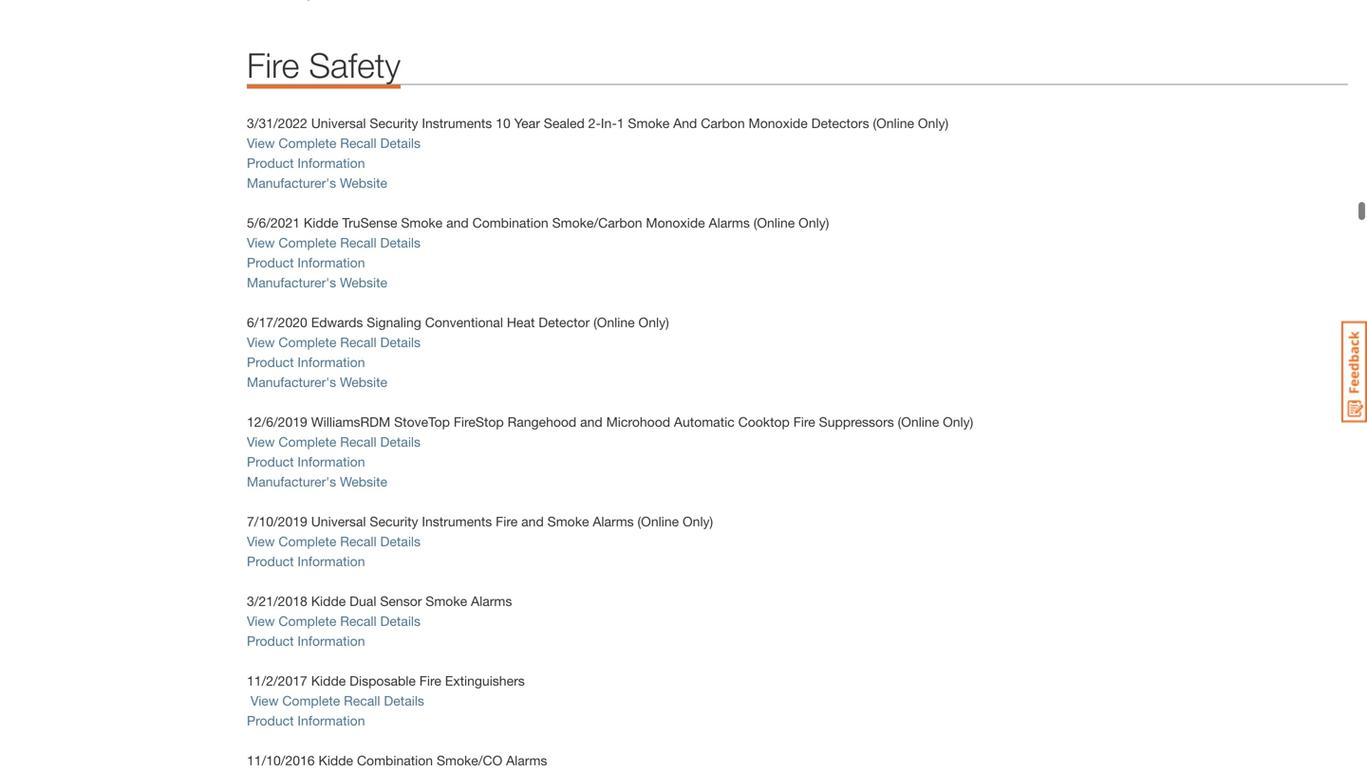 Task type: describe. For each thing, give the bounding box(es) containing it.
suppressors
[[819, 414, 894, 430]]

williamsrdm
[[311, 414, 390, 430]]

only) inside the "3/31/2022 universal security instruments 10 year sealed 2-in-1 smoke and carbon monoxide detectors (online only) view complete recall details product information manufacturer's website"
[[918, 115, 948, 131]]

complete inside the "3/31/2022 universal security instruments 10 year sealed 2-in-1 smoke and carbon monoxide detectors (online only) view complete recall details product information manufacturer's website"
[[279, 135, 336, 151]]

view inside the "3/31/2022 universal security instruments 10 year sealed 2-in-1 smoke and carbon monoxide detectors (online only) view complete recall details product information manufacturer's website"
[[247, 135, 275, 151]]

3/21/2018
[[247, 594, 307, 609]]

smoke inside the "3/31/2022 universal security instruments 10 year sealed 2-in-1 smoke and carbon monoxide detectors (online only) view complete recall details product information manufacturer's website"
[[628, 115, 670, 131]]

3/31/2022
[[247, 115, 307, 131]]

3/21/2018 kidde dual sensor smoke alarms view complete recall details product information
[[247, 594, 516, 649]]

product inside 5/6/2021 kidde trusense smoke and combination smoke/carbon monoxide alarms (online only) view complete recall details product information manufacturer's website
[[247, 255, 294, 271]]

recall inside 7/10/2019 universal security instruments fire and smoke alarms (online only) view complete recall details product information
[[340, 534, 377, 550]]

product inside 11/2/2017 kidde disposable fire extinguishers view complete recall details product information
[[247, 713, 294, 729]]

smoke/carbon
[[552, 215, 642, 231]]

monoxide inside 5/6/2021 kidde trusense smoke and combination smoke/carbon monoxide alarms (online only) view complete recall details product information manufacturer's website
[[646, 215, 705, 231]]

instruments for fire
[[422, 514, 492, 530]]

11/2/2017 kidde disposable fire extinguishers view complete recall details product information
[[247, 674, 525, 729]]

information inside 5/6/2021 kidde trusense smoke and combination smoke/carbon monoxide alarms (online only) view complete recall details product information manufacturer's website
[[298, 255, 365, 271]]

view inside 7/10/2019 universal security instruments fire and smoke alarms (online only) view complete recall details product information
[[247, 534, 275, 550]]

view inside 11/2/2017 kidde disposable fire extinguishers view complete recall details product information
[[251, 693, 279, 709]]

and
[[673, 115, 697, 131]]

year
[[514, 115, 540, 131]]

product inside the 12/6/2019 williamsrdm stovetop firestop rangehood and microhood automatic cooktop fire suppressors (online only) view complete recall details product information manufacturer's website
[[247, 454, 294, 470]]

trusense
[[342, 215, 397, 231]]

(online inside the "3/31/2022 universal security instruments 10 year sealed 2-in-1 smoke and carbon monoxide detectors (online only) view complete recall details product information manufacturer's website"
[[873, 115, 914, 131]]

details inside 6/17/2020 edwards signaling conventional heat detector (online only) view complete recall details product information manufacturer's website
[[380, 335, 421, 350]]

4 view complete recall details link from the top
[[247, 434, 421, 450]]

extinguishers
[[445, 674, 525, 689]]

feedback link image
[[1341, 321, 1367, 423]]

recall inside 11/2/2017 kidde disposable fire extinguishers view complete recall details product information
[[344, 693, 380, 709]]

only) inside 5/6/2021 kidde trusense smoke and combination smoke/carbon monoxide alarms (online only) view complete recall details product information manufacturer's website
[[799, 215, 829, 231]]

6 view complete recall details link from the top
[[247, 614, 424, 629]]

4 product information link from the top
[[247, 454, 369, 470]]

4 manufacturer's website link from the top
[[247, 474, 391, 490]]

edwards
[[311, 315, 363, 330]]

fire safety
[[247, 45, 401, 85]]

microhood
[[606, 414, 670, 430]]

fire inside 11/2/2017 kidde disposable fire extinguishers view complete recall details product information
[[419, 674, 441, 689]]

12/6/2019
[[247, 414, 307, 430]]

security for 7/10/2019
[[370, 514, 418, 530]]

details inside the "3/31/2022 universal security instruments 10 year sealed 2-in-1 smoke and carbon monoxide detectors (online only) view complete recall details product information manufacturer's website"
[[380, 135, 421, 151]]

12/6/2019 williamsrdm stovetop firestop rangehood and microhood automatic cooktop fire suppressors (online only) view complete recall details product information manufacturer's website
[[247, 414, 973, 490]]

7 view complete recall details link from the top
[[247, 693, 428, 709]]

information inside 7/10/2019 universal security instruments fire and smoke alarms (online only) view complete recall details product information
[[298, 554, 365, 570]]

smoke inside 3/21/2018 kidde dual sensor smoke alarms view complete recall details product information
[[426, 594, 467, 609]]

only) inside the 12/6/2019 williamsrdm stovetop firestop rangehood and microhood automatic cooktop fire suppressors (online only) view complete recall details product information manufacturer's website
[[943, 414, 973, 430]]

sealed
[[544, 115, 585, 131]]

smoke inside 7/10/2019 universal security instruments fire and smoke alarms (online only) view complete recall details product information
[[547, 514, 589, 530]]

3 view complete recall details link from the top
[[247, 335, 424, 350]]

manufacturer's inside the "3/31/2022 universal security instruments 10 year sealed 2-in-1 smoke and carbon monoxide detectors (online only) view complete recall details product information manufacturer's website"
[[247, 175, 336, 191]]

1 product information link from the top
[[247, 155, 365, 171]]

(online inside 6/17/2020 edwards signaling conventional heat detector (online only) view complete recall details product information manufacturer's website
[[593, 315, 635, 330]]

kidde for dual
[[311, 594, 346, 609]]

instruments for 10
[[422, 115, 492, 131]]

5/6/2021 kidde trusense smoke and combination smoke/carbon monoxide alarms (online only) view complete recall details product information manufacturer's website
[[247, 215, 829, 290]]

carbon
[[701, 115, 745, 131]]

website inside 6/17/2020 edwards signaling conventional heat detector (online only) view complete recall details product information manufacturer's website
[[340, 375, 387, 390]]

10
[[496, 115, 511, 131]]

complete inside 6/17/2020 edwards signaling conventional heat detector (online only) view complete recall details product information manufacturer's website
[[279, 335, 336, 350]]

signaling
[[367, 315, 421, 330]]

3/31/2022 universal security instruments 10 year sealed 2-in-1 smoke and carbon monoxide detectors (online only) view complete recall details product information manufacturer's website
[[247, 115, 948, 191]]

conventional
[[425, 315, 503, 330]]

recall inside the 12/6/2019 williamsrdm stovetop firestop rangehood and microhood automatic cooktop fire suppressors (online only) view complete recall details product information manufacturer's website
[[340, 434, 377, 450]]

detector
[[539, 315, 590, 330]]

and inside 5/6/2021 kidde trusense smoke and combination smoke/carbon monoxide alarms (online only) view complete recall details product information manufacturer's website
[[446, 215, 469, 231]]

7/10/2019
[[247, 514, 307, 530]]

detectors
[[811, 115, 869, 131]]

view inside 3/21/2018 kidde dual sensor smoke alarms view complete recall details product information
[[247, 614, 275, 629]]

sensor
[[380, 594, 422, 609]]

combination inside 5/6/2021 kidde trusense smoke and combination smoke/carbon monoxide alarms (online only) view complete recall details product information manufacturer's website
[[472, 215, 548, 231]]

(online inside 5/6/2021 kidde trusense smoke and combination smoke/carbon monoxide alarms (online only) view complete recall details product information manufacturer's website
[[754, 215, 795, 231]]

6/17/2020 edwards signaling conventional heat detector (online only) view complete recall details product information manufacturer's website
[[247, 315, 673, 390]]

complete inside 5/6/2021 kidde trusense smoke and combination smoke/carbon monoxide alarms (online only) view complete recall details product information manufacturer's website
[[279, 235, 336, 251]]

stovetop
[[394, 414, 450, 430]]



Task type: locate. For each thing, give the bounding box(es) containing it.
smoke right trusense on the left
[[401, 215, 443, 231]]

manufacturer's website link up williamsrdm
[[247, 375, 387, 390]]

1
[[617, 115, 624, 131]]

recall
[[340, 135, 377, 151], [340, 235, 377, 251], [340, 335, 377, 350], [340, 434, 377, 450], [340, 534, 377, 550], [340, 614, 377, 629], [344, 693, 380, 709]]

1 information from the top
[[298, 155, 365, 171]]

website up trusense on the left
[[340, 175, 387, 191]]

combination
[[472, 215, 548, 231], [357, 753, 433, 769]]

smoke
[[628, 115, 670, 131], [401, 215, 443, 231], [547, 514, 589, 530], [426, 594, 467, 609]]

information down williamsrdm
[[298, 454, 365, 470]]

universal
[[311, 115, 366, 131], [311, 514, 366, 530]]

product inside the "3/31/2022 universal security instruments 10 year sealed 2-in-1 smoke and carbon monoxide detectors (online only) view complete recall details product information manufacturer's website"
[[247, 155, 294, 171]]

dual
[[350, 594, 376, 609]]

3 manufacturer's website link from the top
[[247, 375, 387, 390]]

0 vertical spatial monoxide
[[749, 115, 808, 131]]

0 vertical spatial universal
[[311, 115, 366, 131]]

combination left smoke/carbon
[[472, 215, 548, 231]]

1 vertical spatial monoxide
[[646, 215, 705, 231]]

complete inside 3/21/2018 kidde dual sensor smoke alarms view complete recall details product information
[[279, 614, 336, 629]]

complete
[[279, 135, 336, 151], [279, 235, 336, 251], [279, 335, 336, 350], [279, 434, 336, 450], [279, 534, 336, 550], [279, 614, 336, 629], [282, 693, 340, 709]]

instruments inside 7/10/2019 universal security instruments fire and smoke alarms (online only) view complete recall details product information
[[422, 514, 492, 530]]

2 view complete recall details link from the top
[[247, 235, 424, 251]]

6 product from the top
[[247, 634, 294, 649]]

manufacturer's up 5/6/2021
[[247, 175, 336, 191]]

kidde inside 11/2/2017 kidde disposable fire extinguishers view complete recall details product information
[[311, 674, 346, 689]]

0 horizontal spatial combination
[[357, 753, 433, 769]]

monoxide inside the "3/31/2022 universal security instruments 10 year sealed 2-in-1 smoke and carbon monoxide detectors (online only) view complete recall details product information manufacturer's website"
[[749, 115, 808, 131]]

view complete recall details link down dual
[[247, 614, 424, 629]]

view complete recall details link down edwards
[[247, 335, 424, 350]]

smoke down the 12/6/2019 williamsrdm stovetop firestop rangehood and microhood automatic cooktop fire suppressors (online only) view complete recall details product information manufacturer's website
[[547, 514, 589, 530]]

universal for 3/31/2022
[[311, 115, 366, 131]]

1 vertical spatial instruments
[[422, 514, 492, 530]]

product information link down 3/31/2022
[[247, 155, 365, 171]]

information
[[298, 155, 365, 171], [298, 255, 365, 271], [298, 355, 365, 370], [298, 454, 365, 470], [298, 554, 365, 570], [298, 634, 365, 649], [298, 713, 365, 729]]

information inside the 12/6/2019 williamsrdm stovetop firestop rangehood and microhood automatic cooktop fire suppressors (online only) view complete recall details product information manufacturer's website
[[298, 454, 365, 470]]

recall down safety
[[340, 135, 377, 151]]

0 vertical spatial instruments
[[422, 115, 492, 131]]

recall inside 6/17/2020 edwards signaling conventional heat detector (online only) view complete recall details product information manufacturer's website
[[340, 335, 377, 350]]

information inside 11/2/2017 kidde disposable fire extinguishers view complete recall details product information
[[298, 713, 365, 729]]

details down trusense on the left
[[380, 235, 421, 251]]

combination down 11/2/2017 kidde disposable fire extinguishers view complete recall details product information at left
[[357, 753, 433, 769]]

monoxide right 'carbon'
[[749, 115, 808, 131]]

view complete recall details link down trusense on the left
[[247, 235, 424, 251]]

2 manufacturer's from the top
[[247, 275, 336, 290]]

complete down "3/21/2018"
[[279, 614, 336, 629]]

product inside 6/17/2020 edwards signaling conventional heat detector (online only) view complete recall details product information manufacturer's website
[[247, 355, 294, 370]]

7 product from the top
[[247, 713, 294, 729]]

0 horizontal spatial and
[[446, 215, 469, 231]]

universal inside the "3/31/2022 universal security instruments 10 year sealed 2-in-1 smoke and carbon monoxide detectors (online only) view complete recall details product information manufacturer's website"
[[311, 115, 366, 131]]

view down 7/10/2019
[[247, 534, 275, 550]]

view down "3/21/2018"
[[247, 614, 275, 629]]

kidde left dual
[[311, 594, 346, 609]]

information inside 6/17/2020 edwards signaling conventional heat detector (online only) view complete recall details product information manufacturer's website
[[298, 355, 365, 370]]

information down 3/31/2022
[[298, 155, 365, 171]]

smoke right 1
[[628, 115, 670, 131]]

product down 12/6/2019
[[247, 454, 294, 470]]

product down 6/17/2020
[[247, 355, 294, 370]]

manufacturer's up 12/6/2019
[[247, 375, 336, 390]]

product
[[247, 155, 294, 171], [247, 255, 294, 271], [247, 355, 294, 370], [247, 454, 294, 470], [247, 554, 294, 570], [247, 634, 294, 649], [247, 713, 294, 729]]

0 horizontal spatial monoxide
[[646, 215, 705, 231]]

view complete recall details link
[[247, 135, 424, 151], [247, 235, 424, 251], [247, 335, 424, 350], [247, 434, 421, 450], [247, 534, 424, 550], [247, 614, 424, 629], [247, 693, 428, 709]]

(online inside the 12/6/2019 williamsrdm stovetop firestop rangehood and microhood automatic cooktop fire suppressors (online only) view complete recall details product information manufacturer's website
[[898, 414, 939, 430]]

only)
[[918, 115, 948, 131], [799, 215, 829, 231], [638, 315, 669, 330], [943, 414, 973, 430], [683, 514, 713, 530]]

product information link down 7/10/2019
[[247, 554, 369, 570]]

product down 5/6/2021
[[247, 255, 294, 271]]

alarms inside 5/6/2021 kidde trusense smoke and combination smoke/carbon monoxide alarms (online only) view complete recall details product information manufacturer's website
[[709, 215, 750, 231]]

1 manufacturer's website link from the top
[[247, 175, 387, 191]]

4 website from the top
[[340, 474, 387, 490]]

product information link
[[247, 155, 365, 171], [247, 255, 369, 271], [247, 355, 369, 370], [247, 454, 369, 470], [247, 554, 369, 570], [247, 634, 369, 649], [247, 713, 369, 729]]

kidde
[[304, 215, 338, 231], [311, 594, 346, 609], [311, 674, 346, 689], [318, 753, 353, 769]]

website down williamsrdm
[[340, 474, 387, 490]]

details inside the 12/6/2019 williamsrdm stovetop firestop rangehood and microhood automatic cooktop fire suppressors (online only) view complete recall details product information manufacturer's website
[[380, 434, 421, 450]]

recall down williamsrdm
[[340, 434, 377, 450]]

view inside 5/6/2021 kidde trusense smoke and combination smoke/carbon monoxide alarms (online only) view complete recall details product information manufacturer's website
[[247, 235, 275, 251]]

7 information from the top
[[298, 713, 365, 729]]

information up dual
[[298, 554, 365, 570]]

in-
[[601, 115, 617, 131]]

5 information from the top
[[298, 554, 365, 570]]

manufacturer's inside the 12/6/2019 williamsrdm stovetop firestop rangehood and microhood automatic cooktop fire suppressors (online only) view complete recall details product information manufacturer's website
[[247, 474, 336, 490]]

website up williamsrdm
[[340, 375, 387, 390]]

information down trusense on the left
[[298, 255, 365, 271]]

2 universal from the top
[[311, 514, 366, 530]]

information up 11/10/2016
[[298, 713, 365, 729]]

automatic
[[674, 414, 735, 430]]

1 vertical spatial universal
[[311, 514, 366, 530]]

5 product information link from the top
[[247, 554, 369, 570]]

2 security from the top
[[370, 514, 418, 530]]

complete down 5/6/2021
[[279, 235, 336, 251]]

view complete recall details link down 3/31/2022
[[247, 135, 424, 151]]

1 vertical spatial combination
[[357, 753, 433, 769]]

instruments inside the "3/31/2022 universal security instruments 10 year sealed 2-in-1 smoke and carbon monoxide detectors (online only) view complete recall details product information manufacturer's website"
[[422, 115, 492, 131]]

only) inside 7/10/2019 universal security instruments fire and smoke alarms (online only) view complete recall details product information
[[683, 514, 713, 530]]

security for 3/31/2022
[[370, 115, 418, 131]]

firestop
[[454, 414, 504, 430]]

manufacturer's website link up 5/6/2021
[[247, 175, 387, 191]]

recall down edwards
[[340, 335, 377, 350]]

details down "sensor"
[[380, 614, 421, 629]]

smoke/co
[[437, 753, 502, 769]]

details down disposable
[[384, 693, 424, 709]]

view down 12/6/2019
[[247, 434, 275, 450]]

website up edwards
[[340, 275, 387, 290]]

information inside the "3/31/2022 universal security instruments 10 year sealed 2-in-1 smoke and carbon monoxide detectors (online only) view complete recall details product information manufacturer's website"
[[298, 155, 365, 171]]

security inside 7/10/2019 universal security instruments fire and smoke alarms (online only) view complete recall details product information
[[370, 514, 418, 530]]

details inside 5/6/2021 kidde trusense smoke and combination smoke/carbon monoxide alarms (online only) view complete recall details product information manufacturer's website
[[380, 235, 421, 251]]

and
[[446, 215, 469, 231], [580, 414, 603, 430], [521, 514, 544, 530]]

2 manufacturer's website link from the top
[[247, 275, 387, 290]]

product information link down 12/6/2019
[[247, 454, 369, 470]]

information down edwards
[[298, 355, 365, 370]]

fire
[[247, 45, 299, 85], [793, 414, 815, 430], [496, 514, 518, 530], [419, 674, 441, 689]]

alarms inside 3/21/2018 kidde dual sensor smoke alarms view complete recall details product information
[[471, 594, 512, 609]]

recall inside 3/21/2018 kidde dual sensor smoke alarms view complete recall details product information
[[340, 614, 377, 629]]

7/10/2019 universal security instruments fire and smoke alarms (online only) view complete recall details product information
[[247, 514, 717, 570]]

manufacturer's website link up edwards
[[247, 275, 387, 290]]

complete down edwards
[[279, 335, 336, 350]]

view down 6/17/2020
[[247, 335, 275, 350]]

3 product information link from the top
[[247, 355, 369, 370]]

recall down disposable
[[344, 693, 380, 709]]

view down 5/6/2021
[[247, 235, 275, 251]]

product down 11/2/2017
[[247, 713, 294, 729]]

and for fire
[[521, 514, 544, 530]]

2 product information link from the top
[[247, 255, 369, 271]]

(online
[[873, 115, 914, 131], [754, 215, 795, 231], [593, 315, 635, 330], [898, 414, 939, 430], [638, 514, 679, 530]]

2 information from the top
[[298, 255, 365, 271]]

kidde for combination
[[318, 753, 353, 769]]

product information link up 11/2/2017
[[247, 634, 369, 649]]

view inside 6/17/2020 edwards signaling conventional heat detector (online only) view complete recall details product information manufacturer's website
[[247, 335, 275, 350]]

kidde for trusense
[[304, 215, 338, 231]]

2 instruments from the top
[[422, 514, 492, 530]]

1 website from the top
[[340, 175, 387, 191]]

1 product from the top
[[247, 155, 294, 171]]

product up "3/21/2018"
[[247, 554, 294, 570]]

smoke inside 5/6/2021 kidde trusense smoke and combination smoke/carbon monoxide alarms (online only) view complete recall details product information manufacturer's website
[[401, 215, 443, 231]]

recall up dual
[[340, 534, 377, 550]]

recall down trusense on the left
[[340, 235, 377, 251]]

complete down 7/10/2019
[[279, 534, 336, 550]]

4 product from the top
[[247, 454, 294, 470]]

website
[[340, 175, 387, 191], [340, 275, 387, 290], [340, 375, 387, 390], [340, 474, 387, 490]]

security
[[370, 115, 418, 131], [370, 514, 418, 530]]

monoxide right smoke/carbon
[[646, 215, 705, 231]]

website inside 5/6/2021 kidde trusense smoke and combination smoke/carbon monoxide alarms (online only) view complete recall details product information manufacturer's website
[[340, 275, 387, 290]]

kidde inside 3/21/2018 kidde dual sensor smoke alarms view complete recall details product information
[[311, 594, 346, 609]]

details down signaling in the left of the page
[[380, 335, 421, 350]]

details inside 11/2/2017 kidde disposable fire extinguishers view complete recall details product information
[[384, 693, 424, 709]]

product information link down edwards
[[247, 355, 369, 370]]

product inside 3/21/2018 kidde dual sensor smoke alarms view complete recall details product information
[[247, 634, 294, 649]]

universal inside 7/10/2019 universal security instruments fire and smoke alarms (online only) view complete recall details product information
[[311, 514, 366, 530]]

11/2/2017
[[247, 674, 307, 689]]

complete down 3/31/2022
[[279, 135, 336, 151]]

11/10/2016 kidde combination smoke/co alarms
[[247, 753, 551, 769]]

view complete recall details link down disposable
[[247, 693, 428, 709]]

1 security from the top
[[370, 115, 418, 131]]

2-
[[588, 115, 601, 131]]

recall down dual
[[340, 614, 377, 629]]

complete down 12/6/2019
[[279, 434, 336, 450]]

1 manufacturer's from the top
[[247, 175, 336, 191]]

fire inside the 12/6/2019 williamsrdm stovetop firestop rangehood and microhood automatic cooktop fire suppressors (online only) view complete recall details product information manufacturer's website
[[793, 414, 815, 430]]

2 horizontal spatial and
[[580, 414, 603, 430]]

1 vertical spatial security
[[370, 514, 418, 530]]

5/6/2021
[[247, 215, 300, 231]]

3 product from the top
[[247, 355, 294, 370]]

complete inside 7/10/2019 universal security instruments fire and smoke alarms (online only) view complete recall details product information
[[279, 534, 336, 550]]

5 view complete recall details link from the top
[[247, 534, 424, 550]]

kidde right 11/2/2017
[[311, 674, 346, 689]]

view down 11/2/2017
[[251, 693, 279, 709]]

product information link up 11/10/2016
[[247, 713, 369, 729]]

3 information from the top
[[298, 355, 365, 370]]

kidde right 5/6/2021
[[304, 215, 338, 231]]

complete down 11/2/2017
[[282, 693, 340, 709]]

website inside the "3/31/2022 universal security instruments 10 year sealed 2-in-1 smoke and carbon monoxide detectors (online only) view complete recall details product information manufacturer's website"
[[340, 175, 387, 191]]

smoke right "sensor"
[[426, 594, 467, 609]]

(online inside 7/10/2019 universal security instruments fire and smoke alarms (online only) view complete recall details product information
[[638, 514, 679, 530]]

security inside the "3/31/2022 universal security instruments 10 year sealed 2-in-1 smoke and carbon monoxide detectors (online only) view complete recall details product information manufacturer's website"
[[370, 115, 418, 131]]

alarms
[[709, 215, 750, 231], [593, 514, 634, 530], [471, 594, 512, 609], [506, 753, 547, 769]]

information inside 3/21/2018 kidde dual sensor smoke alarms view complete recall details product information
[[298, 634, 365, 649]]

1 horizontal spatial monoxide
[[749, 115, 808, 131]]

disposable
[[350, 674, 416, 689]]

5 product from the top
[[247, 554, 294, 570]]

information down dual
[[298, 634, 365, 649]]

details up "sensor"
[[380, 534, 421, 550]]

4 manufacturer's from the top
[[247, 474, 336, 490]]

manufacturer's up 7/10/2019
[[247, 474, 336, 490]]

2 website from the top
[[340, 275, 387, 290]]

3 website from the top
[[340, 375, 387, 390]]

0 vertical spatial combination
[[472, 215, 548, 231]]

view complete recall details link down 7/10/2019
[[247, 534, 424, 550]]

2 vertical spatial and
[[521, 514, 544, 530]]

details down stovetop
[[380, 434, 421, 450]]

manufacturer's website link
[[247, 175, 387, 191], [247, 275, 387, 290], [247, 375, 387, 390], [247, 474, 391, 490]]

11/10/2016
[[247, 753, 315, 769]]

product down "3/21/2018"
[[247, 634, 294, 649]]

details inside 7/10/2019 universal security instruments fire and smoke alarms (online only) view complete recall details product information
[[380, 534, 421, 550]]

heat
[[507, 315, 535, 330]]

monoxide
[[749, 115, 808, 131], [646, 215, 705, 231]]

1 vertical spatial and
[[580, 414, 603, 430]]

view inside the 12/6/2019 williamsrdm stovetop firestop rangehood and microhood automatic cooktop fire suppressors (online only) view complete recall details product information manufacturer's website
[[247, 434, 275, 450]]

view complete recall details link down williamsrdm
[[247, 434, 421, 450]]

2 product from the top
[[247, 255, 294, 271]]

kidde inside 5/6/2021 kidde trusense smoke and combination smoke/carbon monoxide alarms (online only) view complete recall details product information manufacturer's website
[[304, 215, 338, 231]]

6/17/2020
[[247, 315, 307, 330]]

rangehood
[[508, 414, 576, 430]]

fire inside 7/10/2019 universal security instruments fire and smoke alarms (online only) view complete recall details product information
[[496, 514, 518, 530]]

alarms inside 7/10/2019 universal security instruments fire and smoke alarms (online only) view complete recall details product information
[[593, 514, 634, 530]]

1 instruments from the top
[[422, 115, 492, 131]]

7 product information link from the top
[[247, 713, 369, 729]]

view down 3/31/2022
[[247, 135, 275, 151]]

universal down fire safety at left
[[311, 115, 366, 131]]

1 horizontal spatial and
[[521, 514, 544, 530]]

details up trusense on the left
[[380, 135, 421, 151]]

view
[[247, 135, 275, 151], [247, 235, 275, 251], [247, 335, 275, 350], [247, 434, 275, 450], [247, 534, 275, 550], [247, 614, 275, 629], [251, 693, 279, 709]]

product inside 7/10/2019 universal security instruments fire and smoke alarms (online only) view complete recall details product information
[[247, 554, 294, 570]]

complete inside the 12/6/2019 williamsrdm stovetop firestop rangehood and microhood automatic cooktop fire suppressors (online only) view complete recall details product information manufacturer's website
[[279, 434, 336, 450]]

1 universal from the top
[[311, 115, 366, 131]]

manufacturer's inside 5/6/2021 kidde trusense smoke and combination smoke/carbon monoxide alarms (online only) view complete recall details product information manufacturer's website
[[247, 275, 336, 290]]

1 horizontal spatial combination
[[472, 215, 548, 231]]

safety
[[309, 45, 401, 85]]

universal for 7/10/2019
[[311, 514, 366, 530]]

3 manufacturer's from the top
[[247, 375, 336, 390]]

kidde right 11/10/2016
[[318, 753, 353, 769]]

website inside the 12/6/2019 williamsrdm stovetop firestop rangehood and microhood automatic cooktop fire suppressors (online only) view complete recall details product information manufacturer's website
[[340, 474, 387, 490]]

and for rangehood
[[580, 414, 603, 430]]

6 information from the top
[[298, 634, 365, 649]]

instruments
[[422, 115, 492, 131], [422, 514, 492, 530]]

recall inside 5/6/2021 kidde trusense smoke and combination smoke/carbon monoxide alarms (online only) view complete recall details product information manufacturer's website
[[340, 235, 377, 251]]

manufacturer's inside 6/17/2020 edwards signaling conventional heat detector (online only) view complete recall details product information manufacturer's website
[[247, 375, 336, 390]]

0 vertical spatial and
[[446, 215, 469, 231]]

details
[[380, 135, 421, 151], [380, 235, 421, 251], [380, 335, 421, 350], [380, 434, 421, 450], [380, 534, 421, 550], [380, 614, 421, 629], [384, 693, 424, 709]]

4 information from the top
[[298, 454, 365, 470]]

complete inside 11/2/2017 kidde disposable fire extinguishers view complete recall details product information
[[282, 693, 340, 709]]

and inside 7/10/2019 universal security instruments fire and smoke alarms (online only) view complete recall details product information
[[521, 514, 544, 530]]

security up "sensor"
[[370, 514, 418, 530]]

details inside 3/21/2018 kidde dual sensor smoke alarms view complete recall details product information
[[380, 614, 421, 629]]

kidde for disposable
[[311, 674, 346, 689]]

universal right 7/10/2019
[[311, 514, 366, 530]]

1 view complete recall details link from the top
[[247, 135, 424, 151]]

security down safety
[[370, 115, 418, 131]]

cooktop
[[738, 414, 790, 430]]

product information link down 5/6/2021
[[247, 255, 369, 271]]

and inside the 12/6/2019 williamsrdm stovetop firestop rangehood and microhood automatic cooktop fire suppressors (online only) view complete recall details product information manufacturer's website
[[580, 414, 603, 430]]

6 product information link from the top
[[247, 634, 369, 649]]

recall inside the "3/31/2022 universal security instruments 10 year sealed 2-in-1 smoke and carbon monoxide detectors (online only) view complete recall details product information manufacturer's website"
[[340, 135, 377, 151]]

manufacturer's
[[247, 175, 336, 191], [247, 275, 336, 290], [247, 375, 336, 390], [247, 474, 336, 490]]

0 vertical spatial security
[[370, 115, 418, 131]]

manufacturer's website link up 7/10/2019
[[247, 474, 391, 490]]

only) inside 6/17/2020 edwards signaling conventional heat detector (online only) view complete recall details product information manufacturer's website
[[638, 315, 669, 330]]

manufacturer's up 6/17/2020
[[247, 275, 336, 290]]

product down 3/31/2022
[[247, 155, 294, 171]]



Task type: vqa. For each thing, say whether or not it's contained in the screenshot.
Canova Blackout Polyester Curtain Valance Image
no



